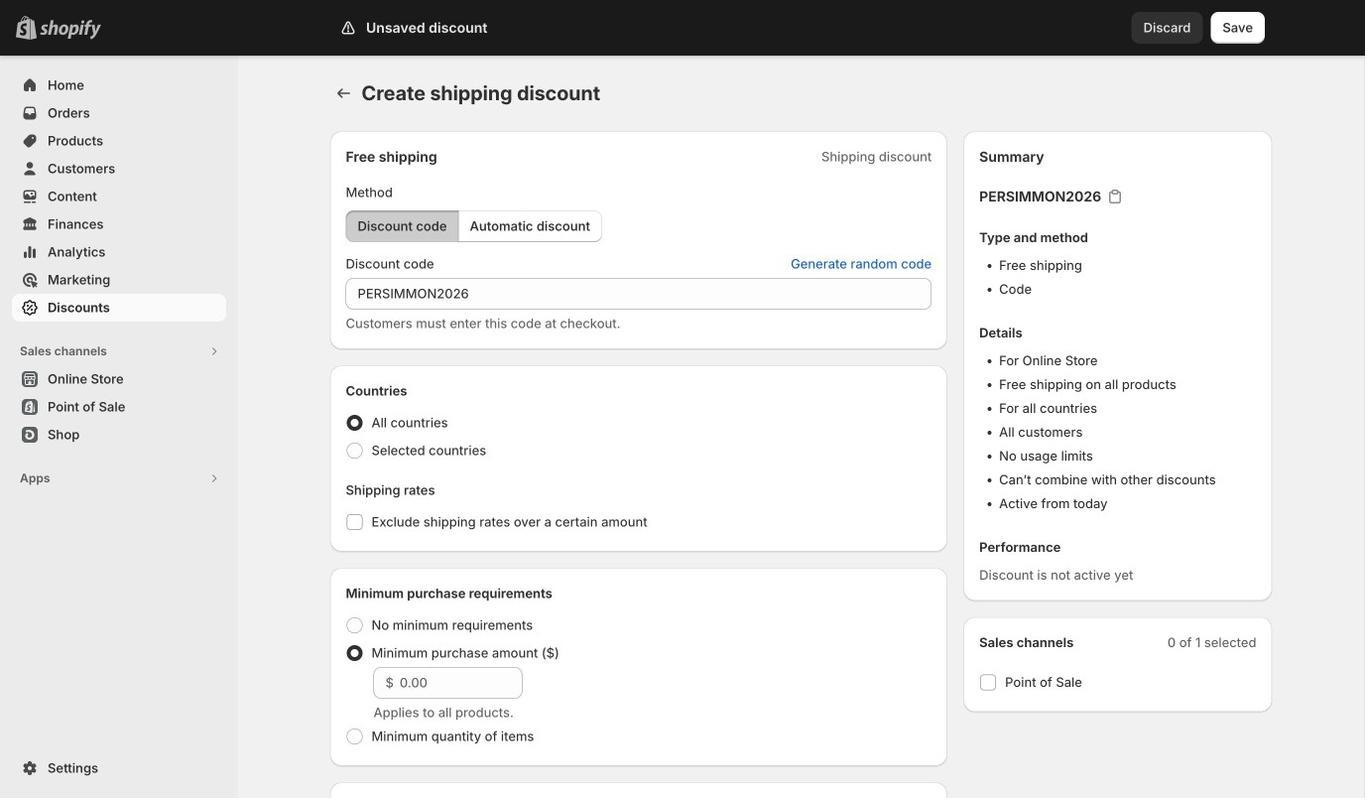 Task type: locate. For each thing, give the bounding box(es) containing it.
None text field
[[346, 278, 932, 310]]



Task type: describe. For each thing, give the bounding box(es) containing it.
0.00 text field
[[400, 667, 523, 699]]

shopify image
[[40, 20, 101, 39]]



Task type: vqa. For each thing, say whether or not it's contained in the screenshot.
30
no



